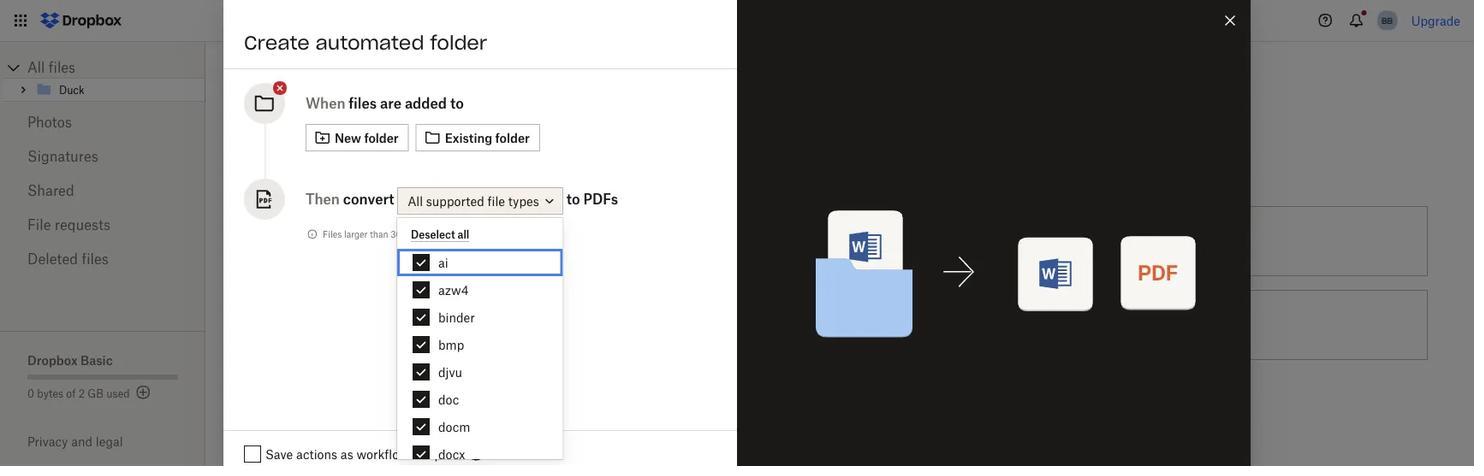 Task type: locate. For each thing, give the bounding box(es) containing it.
2 horizontal spatial file
[[766, 318, 783, 333]]

larger
[[344, 229, 368, 240]]

files right convert
[[1159, 234, 1182, 249]]

2
[[79, 387, 85, 400]]

basic
[[80, 353, 113, 368]]

file
[[488, 194, 505, 208], [766, 318, 783, 333], [365, 402, 383, 417]]

deleted files
[[27, 251, 109, 268]]

convert files to pdfs button
[[1034, 199, 1435, 283]]

pdfs
[[583, 191, 618, 208], [1200, 234, 1230, 249]]

that
[[767, 234, 790, 249]]

choose for choose a file format to convert videos to
[[710, 318, 753, 333]]

supported
[[426, 194, 484, 208]]

pdfs right types
[[583, 191, 618, 208]]

used
[[106, 387, 130, 400]]

0 vertical spatial pdfs
[[583, 191, 618, 208]]

format down renames
[[786, 318, 824, 333]]

1 horizontal spatial an
[[355, 318, 369, 333]]

a up save actions as workflow template
[[355, 402, 362, 417]]

gb
[[88, 387, 104, 400]]

0 horizontal spatial an
[[272, 166, 290, 183]]

files down dropbox logo - go to the homepage
[[49, 59, 75, 76]]

1 horizontal spatial pdfs
[[1200, 234, 1230, 249]]

all
[[458, 229, 469, 241]]

file
[[27, 217, 51, 233]]

when
[[306, 95, 345, 112]]

convert up docm
[[441, 402, 484, 417]]

file inside choose a file format to convert videos to button
[[766, 318, 783, 333]]

convert up the than
[[343, 191, 394, 208]]

binder checkbox item
[[397, 304, 563, 331]]

pdfs right convert
[[1200, 234, 1230, 249]]

deselect all
[[411, 229, 469, 241]]

30mb
[[391, 229, 416, 240]]

convert
[[343, 191, 394, 208], [466, 318, 509, 333], [842, 318, 884, 333], [441, 402, 484, 417]]

an left "image"
[[355, 318, 369, 333]]

file left types
[[488, 194, 505, 208]]

a right 'set' on the bottom of page
[[732, 234, 739, 249]]

choose an image format to convert files to button
[[233, 283, 633, 367]]

requests
[[55, 217, 110, 233]]

add an automation main content
[[233, 97, 1474, 467]]

an for choose
[[355, 318, 369, 333]]

format for files
[[411, 318, 449, 333]]

all
[[27, 59, 45, 76], [408, 194, 423, 208]]

all files tree
[[3, 57, 205, 102]]

a
[[355, 234, 362, 249], [732, 234, 739, 249], [756, 318, 762, 333], [355, 402, 362, 417]]

0 bytes of 2 gb used
[[27, 387, 130, 400]]

file down the that
[[766, 318, 783, 333]]

1 horizontal spatial all
[[408, 194, 423, 208]]

1 vertical spatial pdfs
[[1200, 234, 1230, 249]]

will
[[418, 229, 433, 240]]

a left the than
[[355, 234, 362, 249]]

file inside the all supported file types popup button
[[488, 194, 505, 208]]

signatures
[[27, 148, 98, 165]]

format
[[411, 318, 449, 333], [786, 318, 824, 333], [386, 402, 424, 417]]

workflow
[[357, 447, 409, 462]]

bytes
[[37, 387, 63, 400]]

choose an image format to convert files to
[[309, 318, 550, 333]]

convert left videos
[[842, 318, 884, 333]]

file up workflow
[[365, 402, 383, 417]]

of
[[66, 387, 76, 400]]

0 horizontal spatial file
[[365, 402, 383, 417]]

all up files larger than 30mb will not be converted
[[408, 194, 423, 208]]

add an automation
[[240, 166, 377, 183]]

actions
[[296, 447, 337, 462]]

template
[[412, 447, 463, 462]]

choose a file format to convert audio files to
[[309, 402, 560, 417]]

0 vertical spatial all
[[27, 59, 45, 76]]

files
[[49, 59, 75, 76], [349, 95, 377, 112], [457, 234, 481, 249], [845, 234, 869, 249], [1159, 234, 1182, 249], [82, 251, 109, 268], [512, 318, 535, 333], [522, 402, 545, 417]]

1 vertical spatial file
[[766, 318, 783, 333]]

choose for choose a category to sort files by
[[309, 234, 352, 249]]

files left by
[[457, 234, 481, 249]]

azw4 checkbox item
[[397, 277, 563, 304]]

an
[[272, 166, 290, 183], [355, 318, 369, 333]]

not
[[435, 229, 448, 240]]

2 vertical spatial file
[[365, 402, 383, 417]]

choose down then
[[309, 234, 352, 249]]

files right audio
[[522, 402, 545, 417]]

choose a category to sort files by button
[[233, 199, 633, 283]]

files left are
[[349, 95, 377, 112]]

choose up actions
[[309, 402, 352, 417]]

1 vertical spatial an
[[355, 318, 369, 333]]

a for set a rule that renames files
[[732, 234, 739, 249]]

added
[[405, 95, 447, 112]]

audio
[[487, 402, 518, 417]]

format up bmp at the bottom
[[411, 318, 449, 333]]

an right add
[[272, 166, 290, 183]]

convert down azw4 checkbox item
[[466, 318, 509, 333]]

files inside tree
[[49, 59, 75, 76]]

automated
[[316, 31, 424, 55]]

files
[[323, 229, 342, 240]]

1 vertical spatial all
[[408, 194, 423, 208]]

all inside tree
[[27, 59, 45, 76]]

photos link
[[27, 105, 178, 140]]

an inside choose an image format to convert files to button
[[355, 318, 369, 333]]

all supported file types button
[[397, 187, 563, 215]]

create
[[244, 31, 310, 55]]

file for choose a file format to convert videos to
[[766, 318, 783, 333]]

all files
[[27, 59, 75, 76]]

all inside popup button
[[408, 194, 423, 208]]

djvu checkbox item
[[397, 359, 563, 386]]

to
[[450, 95, 464, 112], [566, 191, 580, 208], [417, 234, 429, 249], [1185, 234, 1197, 249], [452, 318, 463, 333], [539, 318, 550, 333], [827, 318, 839, 333], [927, 318, 938, 333], [427, 402, 438, 417], [548, 402, 560, 417]]

choose a file format to convert videos to button
[[633, 283, 1034, 367]]

by
[[484, 234, 498, 249]]

docm
[[438, 420, 470, 434]]

0 vertical spatial file
[[488, 194, 505, 208]]

format left doc
[[386, 402, 424, 417]]

privacy and legal
[[27, 435, 123, 449]]

docx
[[438, 447, 465, 462]]

choose left "image"
[[309, 318, 352, 333]]

shared
[[27, 182, 74, 199]]

file inside choose a file format to convert audio files to button
[[365, 402, 383, 417]]

0 horizontal spatial pdfs
[[583, 191, 618, 208]]

1 horizontal spatial file
[[488, 194, 505, 208]]

a down rule
[[756, 318, 762, 333]]

choose
[[309, 234, 352, 249], [309, 318, 352, 333], [710, 318, 753, 333], [309, 402, 352, 417]]

deselect all button
[[411, 229, 469, 242]]

0 vertical spatial an
[[272, 166, 290, 183]]

dropbox
[[27, 353, 78, 368]]

file for choose a file format to convert audio files to
[[365, 402, 383, 417]]

0 horizontal spatial all
[[27, 59, 45, 76]]

legal
[[96, 435, 123, 449]]

convert files to pdfs
[[1110, 234, 1230, 249]]

global header element
[[0, 0, 1474, 42]]

choose down 'set' on the bottom of page
[[710, 318, 753, 333]]

save
[[265, 447, 293, 462]]

all files link
[[27, 57, 205, 78]]

choose a file format to convert videos to
[[710, 318, 938, 333]]

all up photos
[[27, 59, 45, 76]]



Task type: vqa. For each thing, say whether or not it's contained in the screenshot.
All within tree
yes



Task type: describe. For each thing, give the bounding box(es) containing it.
convert for choose a file format to convert videos to
[[842, 318, 884, 333]]

choose for choose an image format to convert files to
[[309, 318, 352, 333]]

bmp checkbox item
[[397, 331, 563, 359]]

then
[[306, 191, 340, 208]]

a for choose a file format to convert videos to
[[756, 318, 762, 333]]

binder
[[438, 310, 475, 325]]

doc
[[438, 393, 459, 407]]

ai
[[438, 256, 448, 270]]

privacy
[[27, 435, 68, 449]]

file requests
[[27, 217, 110, 233]]

videos
[[888, 318, 924, 333]]

docm checkbox item
[[397, 414, 563, 441]]

as
[[341, 447, 353, 462]]

files right renames
[[845, 234, 869, 249]]

docx checkbox item
[[397, 441, 563, 467]]

files inside create automated folder dialog
[[349, 95, 377, 112]]

create automated folder dialog
[[223, 0, 1251, 467]]

automations
[[240, 56, 364, 80]]

all for all supported file types
[[408, 194, 423, 208]]

files down azw4 checkbox item
[[512, 318, 535, 333]]

photos
[[27, 114, 72, 131]]

convert for choose a file format to convert audio files to
[[441, 402, 484, 417]]

0
[[27, 387, 34, 400]]

save actions as workflow template
[[265, 447, 463, 462]]

and
[[71, 435, 92, 449]]

category
[[365, 234, 414, 249]]

all supported file types
[[408, 194, 539, 208]]

set a rule that renames files
[[710, 234, 869, 249]]

djvu
[[438, 365, 462, 380]]

bmp
[[438, 338, 464, 352]]

a for choose a file format to convert audio files to
[[355, 402, 362, 417]]

converted
[[463, 229, 503, 240]]

be
[[450, 229, 460, 240]]

dropbox basic
[[27, 353, 113, 368]]

image
[[372, 318, 408, 333]]

files down "file requests" link
[[82, 251, 109, 268]]

renames
[[793, 234, 842, 249]]

create automated folder
[[244, 31, 487, 55]]

choose a category to sort files by
[[309, 234, 498, 249]]

files are added to
[[349, 95, 464, 112]]

upgrade
[[1412, 13, 1461, 28]]

files larger than 30mb will not be converted
[[323, 229, 503, 240]]

format for audio
[[386, 402, 424, 417]]

an for add
[[272, 166, 290, 183]]

rule
[[742, 234, 764, 249]]

automation
[[294, 166, 377, 183]]

a for choose a category to sort files by
[[355, 234, 362, 249]]

doc checkbox item
[[397, 386, 563, 414]]

convert inside create automated folder dialog
[[343, 191, 394, 208]]

choose for choose a file format to convert audio files to
[[309, 402, 352, 417]]

add
[[240, 166, 267, 183]]

upgrade link
[[1412, 13, 1461, 28]]

get more space image
[[133, 383, 154, 403]]

convert
[[1110, 234, 1155, 249]]

types
[[508, 194, 539, 208]]

signatures link
[[27, 140, 178, 174]]

folder
[[430, 31, 487, 55]]

format for videos
[[786, 318, 824, 333]]

to pdfs
[[566, 191, 618, 208]]

choose a file format to convert audio files to button
[[233, 367, 633, 451]]

all for all files
[[27, 59, 45, 76]]

shared link
[[27, 174, 178, 208]]

ai checkbox item
[[397, 249, 563, 277]]

dropbox logo - go to the homepage image
[[34, 7, 128, 34]]

deleted
[[27, 251, 78, 268]]

convert for choose an image format to convert files to
[[466, 318, 509, 333]]

pdfs inside button
[[1200, 234, 1230, 249]]

file for all supported file types
[[488, 194, 505, 208]]

are
[[380, 95, 402, 112]]

azw4
[[438, 283, 469, 298]]

file requests link
[[27, 208, 178, 242]]

set
[[710, 234, 729, 249]]

pdfs inside create automated folder dialog
[[583, 191, 618, 208]]

click to watch a demo video image
[[368, 59, 388, 80]]

privacy and legal link
[[27, 435, 205, 449]]

set a rule that renames files button
[[633, 199, 1034, 283]]

deleted files link
[[27, 242, 178, 277]]

sort
[[432, 234, 454, 249]]

than
[[370, 229, 388, 240]]

deselect
[[411, 229, 455, 241]]



